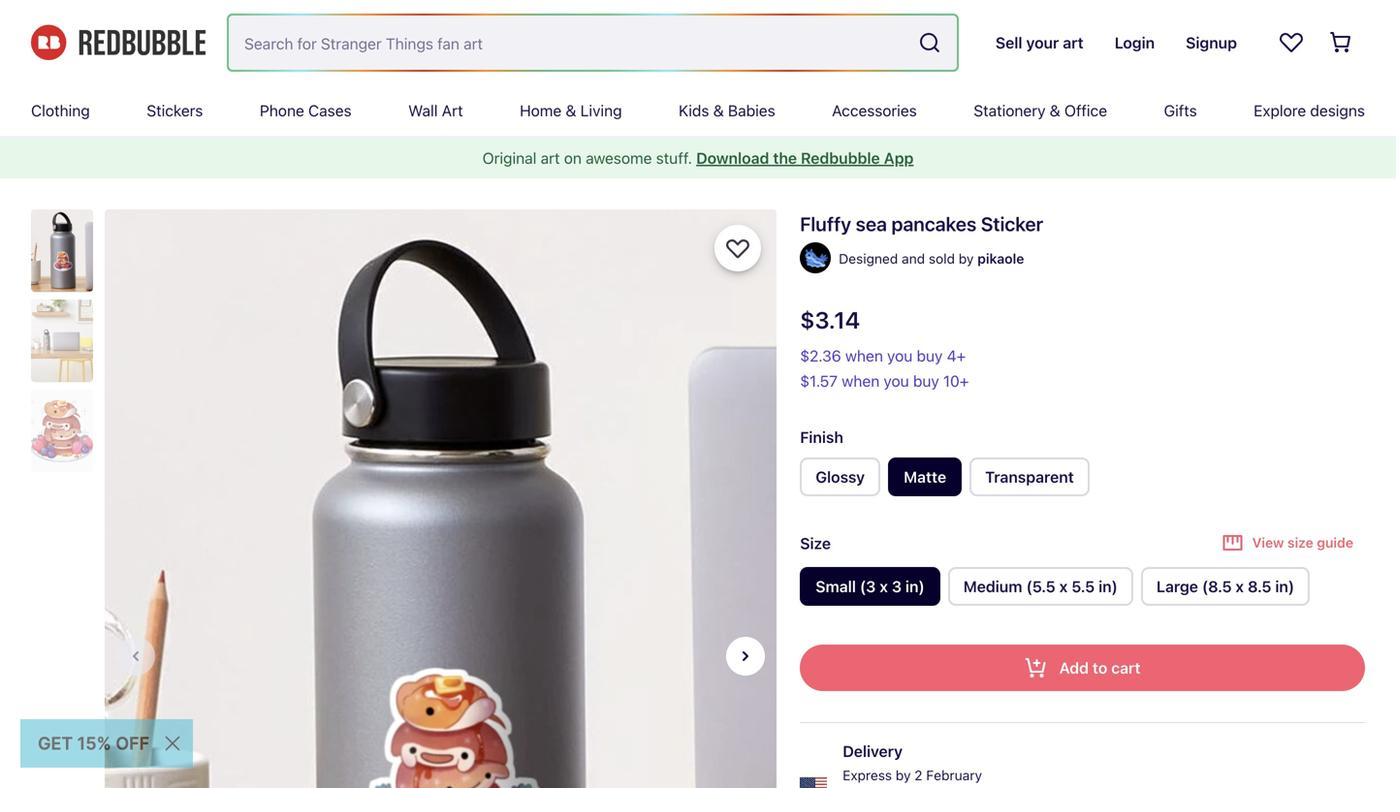 Task type: vqa. For each thing, say whether or not it's contained in the screenshot.
the Toddler Pullover Hoodies link
no



Task type: locate. For each thing, give the bounding box(es) containing it.
by right sold
[[959, 251, 974, 267]]

&
[[566, 101, 577, 120], [713, 101, 724, 120], [1050, 101, 1061, 120]]

designed and sold by pikaole
[[839, 251, 1025, 267]]

buy left 4+
[[917, 347, 943, 365]]

when right $2.36 in the top of the page
[[846, 347, 883, 365]]

delivery
[[843, 742, 903, 761]]

home
[[520, 101, 562, 120]]

$3.14
[[800, 306, 860, 334]]

you
[[887, 347, 913, 365], [884, 372, 909, 390]]

and
[[902, 251, 925, 267]]

& left the 'living'
[[566, 101, 577, 120]]

gifts
[[1164, 101, 1197, 120]]

stationery & office
[[974, 101, 1108, 120]]

3 & from the left
[[1050, 101, 1061, 120]]

explore designs
[[1254, 101, 1365, 120]]

by
[[959, 251, 974, 267], [896, 768, 911, 784]]

size option group
[[800, 567, 1365, 614]]

& right kids
[[713, 101, 724, 120]]

& for home
[[566, 101, 577, 120]]

clothing link
[[31, 85, 90, 136]]

None radio
[[888, 458, 962, 497], [970, 458, 1090, 497], [800, 567, 940, 606], [948, 567, 1134, 606], [888, 458, 962, 497], [970, 458, 1090, 497], [800, 567, 940, 606], [948, 567, 1134, 606]]

$2.36 when you buy 4+ $1.57 when you buy 10+
[[800, 347, 969, 390]]

0 horizontal spatial &
[[566, 101, 577, 120]]

1 horizontal spatial &
[[713, 101, 724, 120]]

original art on awesome stuff. download the redbubble app
[[483, 149, 914, 167]]

None field
[[229, 16, 957, 70]]

redbubble logo image
[[31, 25, 206, 60]]

1 vertical spatial by
[[896, 768, 911, 784]]

pikaole link
[[978, 247, 1025, 271]]

& for stationery
[[1050, 101, 1061, 120]]

you left 10+
[[884, 372, 909, 390]]

pancakes
[[892, 212, 977, 235]]

1 horizontal spatial by
[[959, 251, 974, 267]]

& for kids
[[713, 101, 724, 120]]

clothing
[[31, 101, 90, 120]]

menu bar
[[31, 85, 1365, 136]]

stationery
[[974, 101, 1046, 120]]

art
[[541, 149, 560, 167]]

home & living link
[[520, 85, 622, 136]]

$2.36
[[800, 347, 841, 365]]

size
[[800, 534, 831, 553]]

sold
[[929, 251, 955, 267]]

when
[[846, 347, 883, 365], [842, 372, 880, 390]]

buy left 10+
[[913, 372, 939, 390]]

phone
[[260, 101, 304, 120]]

explore designs link
[[1254, 85, 1365, 136]]

kids & babies link
[[679, 85, 776, 136]]

redbubble
[[801, 149, 880, 167]]

2
[[915, 768, 923, 784]]

None radio
[[800, 458, 881, 497], [1141, 567, 1310, 606], [800, 458, 881, 497], [1141, 567, 1310, 606]]

buy
[[917, 347, 943, 365], [913, 372, 939, 390]]

cases
[[308, 101, 352, 120]]

0 vertical spatial by
[[959, 251, 974, 267]]

stuff.
[[656, 149, 692, 167]]

1 & from the left
[[566, 101, 577, 120]]

express
[[843, 768, 892, 784]]

on
[[564, 149, 582, 167]]

when right the $1.57 at the right top
[[842, 372, 880, 390]]

phone cases
[[260, 101, 352, 120]]

you left 4+
[[887, 347, 913, 365]]

10+
[[944, 372, 969, 390]]

stickers link
[[147, 85, 203, 136]]

& left office at the top of page
[[1050, 101, 1061, 120]]

home & living
[[520, 101, 622, 120]]

finish option group
[[800, 458, 1365, 504]]

2 horizontal spatial &
[[1050, 101, 1061, 120]]

wall art link
[[408, 85, 463, 136]]

0 horizontal spatial by
[[896, 768, 911, 784]]

by left 2
[[896, 768, 911, 784]]

2 & from the left
[[713, 101, 724, 120]]

1 vertical spatial buy
[[913, 372, 939, 390]]

accessories link
[[832, 85, 917, 136]]



Task type: describe. For each thing, give the bounding box(es) containing it.
office
[[1065, 101, 1108, 120]]

gifts link
[[1164, 85, 1197, 136]]

delivery express by 2 february
[[843, 742, 982, 784]]

living
[[581, 101, 622, 120]]

sticker
[[981, 212, 1044, 235]]

original
[[483, 149, 537, 167]]

fluffy sea pancakes sticker
[[800, 212, 1044, 235]]

art
[[442, 101, 463, 120]]

the
[[773, 149, 797, 167]]

explore
[[1254, 101, 1307, 120]]

accessories
[[832, 101, 917, 120]]

1 vertical spatial you
[[884, 372, 909, 390]]

designed
[[839, 251, 898, 267]]

0 vertical spatial when
[[846, 347, 883, 365]]

by inside 'delivery express by 2 february'
[[896, 768, 911, 784]]

$1.57
[[800, 372, 838, 390]]

fluffy
[[800, 212, 852, 235]]

wall art
[[408, 101, 463, 120]]

0 vertical spatial you
[[887, 347, 913, 365]]

stationery & office link
[[974, 85, 1108, 136]]

kids & babies
[[679, 101, 776, 120]]

february
[[926, 768, 982, 784]]

0 vertical spatial buy
[[917, 347, 943, 365]]

download
[[696, 149, 769, 167]]

designs
[[1311, 101, 1365, 120]]

pikaole
[[978, 251, 1025, 267]]

flag of us image
[[800, 774, 827, 788]]

awesome
[[586, 149, 652, 167]]

phone cases link
[[260, 85, 352, 136]]

kids
[[679, 101, 709, 120]]

image 1 of 3 group
[[105, 209, 777, 788]]

1 vertical spatial when
[[842, 372, 880, 390]]

download the redbubble app link
[[696, 149, 914, 167]]

4+
[[947, 347, 966, 365]]

app
[[884, 149, 914, 167]]

finish
[[800, 428, 844, 447]]

sea
[[856, 212, 887, 235]]

stickers
[[147, 101, 203, 120]]

Search term search field
[[229, 16, 911, 70]]

menu bar containing clothing
[[31, 85, 1365, 136]]

wall
[[408, 101, 438, 120]]

babies
[[728, 101, 776, 120]]



